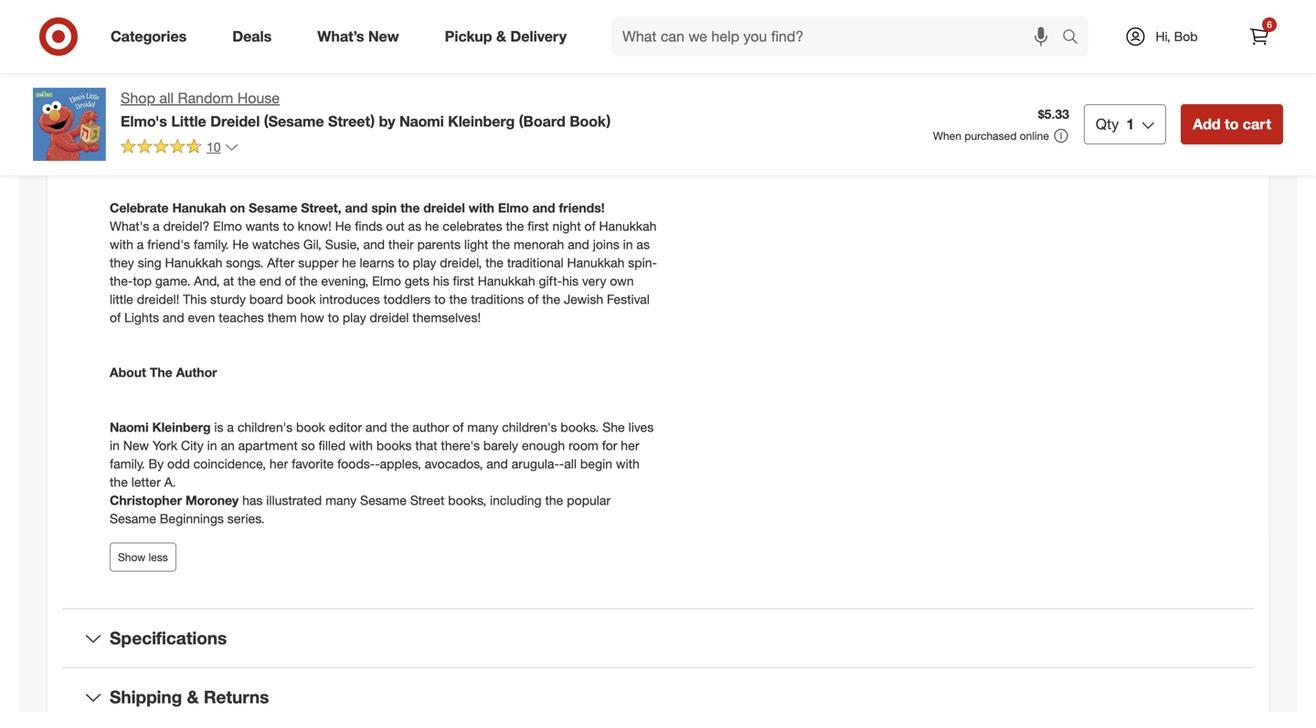 Task type: describe. For each thing, give the bounding box(es) containing it.
hanukkah down traditional
[[478, 273, 536, 289]]

author
[[413, 419, 449, 435]]

to up themselves!
[[435, 291, 446, 307]]

hanukkah up very
[[567, 255, 625, 271]]

york
[[153, 437, 178, 453]]

spin
[[372, 200, 397, 216]]

a inside is a children's book editor and the author of many children's books. she lives in new york city in an apartment so filled with books that there's barely enough room for her family. by odd coincidence, her favorite foods--apples, avocados, and arugula--all begin with the letter a.
[[227, 419, 234, 435]]

on
[[230, 200, 245, 216]]

1 vertical spatial as
[[408, 218, 422, 234]]

2 his from the left
[[562, 273, 579, 289]]

a left few
[[507, 72, 514, 88]]

apartment
[[238, 437, 298, 453]]

elmo down on
[[213, 218, 242, 234]]

begin
[[581, 456, 613, 472]]

qty 1
[[1096, 115, 1135, 133]]

of inside is a children's book editor and the author of many children's books. she lives in new york city in an apartment so filled with books that there's barely enough room for her family. by odd coincidence, her favorite foods--apples, avocados, and arugula--all begin with the letter a.
[[453, 419, 464, 435]]

the up books
[[391, 419, 409, 435]]

ones
[[460, 72, 488, 88]]

friend's inside what's a dreidel? elmo wants to know! he finds out as he celebrates the first night of hanukkah with a friend's family. this sturdy board book introduces little ones to a few of the traditions of the jewish festival of lights. full color.
[[147, 72, 190, 88]]

friend's inside celebrate hanukah on sesame street, and spin the dreidel with elmo and friends! what's a dreidel? elmo wants to know! he finds out as he celebrates the first night of hanukkah with a friend's family. he watches gil, susie, and their parents light the menorah and joins in as they sing hanukkah songs. after supper he learns to play dreidel, the traditional hanukkah spin- the-top game. and, at the end of the evening, elmo gets his first hanukkah gift-his very own little dreidel! this sturdy board book introduces toddlers to the traditions of the jewish festival of lights and even teaches them how to play dreidel themselves!
[[147, 236, 190, 252]]

gift-
[[539, 273, 562, 289]]

deals
[[232, 27, 272, 45]]

to right "how"
[[328, 309, 339, 325]]

avocados,
[[425, 456, 483, 472]]

full
[[277, 90, 296, 106]]

little inside celebrate hanukah on sesame street, and spin the dreidel with elmo and friends! what's a dreidel? elmo wants to know! he finds out as he celebrates the first night of hanukkah with a friend's family. he watches gil, susie, and their parents light the menorah and joins in as they sing hanukkah songs. after supper he learns to play dreidel, the traditional hanukkah spin- the-top game. and, at the end of the evening, elmo gets his first hanukkah gift-his very own little dreidel! this sturdy board book introduces toddlers to the traditions of the jewish festival of lights and even teaches them how to play dreidel themselves!
[[110, 291, 133, 307]]

about the author
[[110, 364, 217, 380]]

popular
[[567, 492, 611, 508]]

the right spin
[[401, 200, 420, 216]]

the down supper
[[300, 273, 318, 289]]

festival inside celebrate hanukah on sesame street, and spin the dreidel with elmo and friends! what's a dreidel? elmo wants to know! he finds out as he celebrates the first night of hanukkah with a friend's family. he watches gil, susie, and their parents light the menorah and joins in as they sing hanukkah songs. after supper he learns to play dreidel, the traditional hanukkah spin- the-top game. and, at the end of the evening, elmo gets his first hanukkah gift-his very own little dreidel! this sturdy board book introduces toddlers to the traditions of the jewish festival of lights and even teaches them how to play dreidel themselves!
[[607, 291, 650, 307]]

sesame for many
[[360, 492, 407, 508]]

joins
[[593, 236, 620, 252]]

the down light
[[486, 255, 504, 271]]

2 vertical spatial he
[[342, 255, 356, 271]]

1
[[1127, 115, 1135, 133]]

to inside button
[[1225, 115, 1239, 133]]

evening,
[[321, 273, 369, 289]]

with down "for"
[[616, 456, 640, 472]]

out inside what's a dreidel? elmo wants to know! he finds out as he celebrates the first night of hanukkah with a friend's family. this sturdy board book introduces little ones to a few of the traditions of the jewish festival of lights. full color.
[[386, 54, 405, 70]]

family. inside what's a dreidel? elmo wants to know! he finds out as he celebrates the first night of hanukkah with a friend's family. this sturdy board book introduces little ones to a few of the traditions of the jewish festival of lights. full color.
[[194, 72, 229, 88]]

& for shipping
[[187, 687, 199, 708]]

the right light
[[492, 236, 510, 252]]

city
[[181, 437, 204, 453]]

all inside shop all random house elmo's little dreidel (sesame street) by naomi kleinberg (board book)
[[159, 89, 174, 107]]

what's a dreidel? elmo wants to know! he finds out as he celebrates the first night of hanukkah with a friend's family. this sturdy board book introduces little ones to a few of the traditions of the jewish festival of lights. full color.
[[110, 54, 657, 106]]

image of elmo's little dreidel (sesame street) by naomi kleinberg (board book) image
[[33, 88, 106, 161]]

2 vertical spatial first
[[453, 273, 474, 289]]

1 vertical spatial he
[[425, 218, 439, 234]]

room
[[569, 437, 599, 453]]

dreidel? inside what's a dreidel? elmo wants to know! he finds out as he celebrates the first night of hanukkah with a friend's family. this sturdy board book introduces little ones to a few of the traditions of the jewish festival of lights. full color.
[[163, 54, 210, 70]]

show less button
[[110, 543, 176, 572]]

shipping & returns
[[110, 687, 269, 708]]

board inside what's a dreidel? elmo wants to know! he finds out as he celebrates the first night of hanukkah with a friend's family. this sturdy board book introduces little ones to a few of the traditions of the jewish festival of lights. full color.
[[299, 72, 333, 88]]

little inside what's a dreidel? elmo wants to know! he finds out as he celebrates the first night of hanukkah with a friend's family. this sturdy board book introduces little ones to a few of the traditions of the jewish festival of lights. full color.
[[433, 72, 457, 88]]

finds inside celebrate hanukah on sesame street, and spin the dreidel with elmo and friends! what's a dreidel? elmo wants to know! he finds out as he celebrates the first night of hanukkah with a friend's family. he watches gil, susie, and their parents light the menorah and joins in as they sing hanukkah songs. after supper he learns to play dreidel, the traditional hanukkah spin- the-top game. and, at the end of the evening, elmo gets his first hanukkah gift-his very own little dreidel! this sturdy board book introduces toddlers to the traditions of the jewish festival of lights and even teaches them how to play dreidel themselves!
[[355, 218, 383, 234]]

the right at
[[238, 273, 256, 289]]

kleinberg inside shop all random house elmo's little dreidel (sesame street) by naomi kleinberg (board book)
[[448, 112, 515, 130]]

and up menorah
[[533, 200, 556, 216]]

learns
[[360, 255, 395, 271]]

book inside is a children's book editor and the author of many children's books. she lives in new york city in an apartment so filled with books that there's barely enough room for her family. by odd coincidence, her favorite foods--apples, avocados, and arugula--all begin with the letter a.
[[296, 419, 325, 435]]

(sesame
[[264, 112, 324, 130]]

she
[[603, 419, 625, 435]]

online
[[1020, 129, 1050, 143]]

add
[[1194, 115, 1221, 133]]

teaches
[[219, 309, 264, 325]]

is a children's book editor and the author of many children's books. she lives in new york city in an apartment so filled with books that there's barely enough room for her family. by odd coincidence, her favorite foods--apples, avocados, and arugula--all begin with the letter a.
[[110, 419, 654, 490]]

books,
[[448, 492, 487, 508]]

night inside what's a dreidel? elmo wants to know! he finds out as he celebrates the first night of hanukkah with a friend's family. this sturdy board book introduces little ones to a few of the traditions of the jewish festival of lights. full color.
[[553, 54, 581, 70]]

friends!
[[559, 200, 605, 216]]

board inside celebrate hanukah on sesame street, and spin the dreidel with elmo and friends! what's a dreidel? elmo wants to know! he finds out as he celebrates the first night of hanukkah with a friend's family. he watches gil, susie, and their parents light the menorah and joins in as they sing hanukkah songs. after supper he learns to play dreidel, the traditional hanukkah spin- the-top game. and, at the end of the evening, elmo gets his first hanukkah gift-his very own little dreidel! this sturdy board book introduces toddlers to the traditions of the jewish festival of lights and even teaches them how to play dreidel themselves!
[[250, 291, 283, 307]]

a up shop
[[137, 72, 144, 88]]

book)
[[570, 112, 611, 130]]

show less
[[118, 550, 168, 564]]

to right ones
[[492, 72, 503, 88]]

a down celebrate
[[153, 218, 160, 234]]

0 horizontal spatial her
[[270, 456, 288, 472]]

elmo down learns
[[372, 273, 401, 289]]

for
[[602, 437, 618, 453]]

finds inside what's a dreidel? elmo wants to know! he finds out as he celebrates the first night of hanukkah with a friend's family. this sturdy board book introduces little ones to a few of the traditions of the jewish festival of lights. full color.
[[355, 54, 383, 70]]

2 vertical spatial sesame
[[110, 511, 156, 527]]

lights
[[124, 309, 159, 325]]

many inside has illustrated many sesame street books, including the popular sesame beginnings series.
[[326, 492, 357, 508]]

hanukkah up joins
[[599, 218, 657, 234]]

he inside what's a dreidel? elmo wants to know! he finds out as he celebrates the first night of hanukkah with a friend's family. this sturdy board book introduces little ones to a few of the traditions of the jewish festival of lights. full color.
[[335, 54, 351, 70]]

elmo up menorah
[[498, 200, 529, 216]]

their
[[389, 236, 414, 252]]

jewish inside what's a dreidel? elmo wants to know! he finds out as he celebrates the first night of hanukkah with a friend's family. this sturdy board book introduces little ones to a few of the traditions of the jewish festival of lights. full color.
[[131, 90, 171, 106]]

street
[[410, 492, 445, 508]]

with inside what's a dreidel? elmo wants to know! he finds out as he celebrates the first night of hanukkah with a friend's family. this sturdy board book introduces little ones to a few of the traditions of the jewish festival of lights. full color.
[[110, 72, 133, 88]]

many inside is a children's book editor and the author of many children's books. she lives in new york city in an apartment so filled with books that there's barely enough room for her family. by odd coincidence, her favorite foods--apples, avocados, and arugula--all begin with the letter a.
[[468, 419, 499, 435]]

1 horizontal spatial her
[[621, 437, 640, 453]]

foods-
[[338, 456, 375, 472]]

a.
[[164, 474, 176, 490]]

and left joins
[[568, 236, 590, 252]]

introduces inside what's a dreidel? elmo wants to know! he finds out as he celebrates the first night of hanukkah with a friend's family. this sturdy board book introduces little ones to a few of the traditions of the jewish festival of lights. full color.
[[369, 72, 430, 88]]

synopsis
[[145, 145, 200, 161]]

apples,
[[380, 456, 421, 472]]

traditional
[[507, 255, 564, 271]]

the-
[[110, 273, 133, 289]]

how
[[300, 309, 324, 325]]

wants inside what's a dreidel? elmo wants to know! he finds out as he celebrates the first night of hanukkah with a friend's family. this sturdy board book introduces little ones to a few of the traditions of the jewish festival of lights. full color.
[[246, 54, 279, 70]]

wants inside celebrate hanukah on sesame street, and spin the dreidel with elmo and friends! what's a dreidel? elmo wants to know! he finds out as he celebrates the first night of hanukkah with a friend's family. he watches gil, susie, and their parents light the menorah and joins in as they sing hanukkah songs. after supper he learns to play dreidel, the traditional hanukkah spin- the-top game. and, at the end of the evening, elmo gets his first hanukkah gift-his very own little dreidel! this sturdy board book introduces toddlers to the traditions of the jewish festival of lights and even teaches them how to play dreidel themselves!
[[246, 218, 279, 234]]

dreidel
[[210, 112, 260, 130]]

first inside what's a dreidel? elmo wants to know! he finds out as he celebrates the first night of hanukkah with a friend's family. this sturdy board book introduces little ones to a few of the traditions of the jewish festival of lights. full color.
[[528, 54, 549, 70]]

beginnings
[[160, 511, 224, 527]]

shipping
[[110, 687, 182, 708]]

qty
[[1096, 115, 1120, 133]]

shop all random house elmo's little dreidel (sesame street) by naomi kleinberg (board book)
[[121, 89, 611, 130]]

pickup
[[445, 27, 492, 45]]

light
[[464, 236, 489, 252]]

house
[[237, 89, 280, 107]]

know! inside celebrate hanukah on sesame street, and spin the dreidel with elmo and friends! what's a dreidel? elmo wants to know! he finds out as he celebrates the first night of hanukkah with a friend's family. he watches gil, susie, and their parents light the menorah and joins in as they sing hanukkah songs. after supper he learns to play dreidel, the traditional hanukkah spin- the-top game. and, at the end of the evening, elmo gets his first hanukkah gift-his very own little dreidel! this sturdy board book introduces toddlers to the traditions of the jewish festival of lights and even teaches them how to play dreidel themselves!
[[298, 218, 332, 234]]

arugula-
[[512, 456, 559, 472]]

gil,
[[304, 236, 322, 252]]

the up themselves!
[[449, 291, 468, 307]]

top
[[133, 273, 152, 289]]

celebrate
[[110, 200, 169, 216]]

filled
[[319, 437, 346, 453]]

he inside what's a dreidel? elmo wants to know! he finds out as he celebrates the first night of hanukkah with a friend's family. this sturdy board book introduces little ones to a few of the traditions of the jewish festival of lights. full color.
[[425, 54, 439, 70]]

game.
[[155, 273, 190, 289]]

own
[[610, 273, 634, 289]]

is
[[214, 419, 224, 435]]

christopher moroney
[[110, 492, 239, 508]]

favorite
[[292, 456, 334, 472]]

search button
[[1054, 16, 1098, 60]]

1 horizontal spatial dreidel
[[424, 200, 465, 216]]

purchased
[[965, 129, 1017, 143]]

pickup & delivery link
[[429, 16, 590, 57]]

end
[[260, 273, 281, 289]]

0 vertical spatial new
[[368, 27, 399, 45]]

there's
[[441, 437, 480, 453]]

6
[[1268, 19, 1273, 30]]

returns
[[204, 687, 269, 708]]

celebrates inside what's a dreidel? elmo wants to know! he finds out as he celebrates the first night of hanukkah with a friend's family. this sturdy board book introduces little ones to a few of the traditions of the jewish festival of lights. full color.
[[443, 54, 503, 70]]

the left "letter"
[[110, 474, 128, 490]]

and down barely
[[487, 456, 508, 472]]

barely
[[484, 437, 519, 453]]

elmo's
[[121, 112, 167, 130]]

and up books
[[366, 419, 387, 435]]

what's new
[[318, 27, 399, 45]]

sturdy inside what's a dreidel? elmo wants to know! he finds out as he celebrates the first night of hanukkah with a friend's family. this sturdy board book introduces little ones to a few of the traditions of the jewish festival of lights. full color.
[[260, 72, 296, 88]]



Task type: vqa. For each thing, say whether or not it's contained in the screenshot.
Sign
no



Task type: locate. For each thing, give the bounding box(es) containing it.
themselves!
[[413, 309, 481, 325]]

and left spin
[[345, 200, 368, 216]]

he up parents
[[425, 218, 439, 234]]

1 vertical spatial &
[[187, 687, 199, 708]]

little down the-
[[110, 291, 133, 307]]

menorah
[[514, 236, 565, 252]]

0 vertical spatial her
[[621, 437, 640, 453]]

he down what's on the left of page
[[335, 54, 351, 70]]

0 vertical spatial know!
[[298, 54, 332, 70]]

play up gets at left top
[[413, 255, 437, 271]]

he right "what's new" link
[[425, 54, 439, 70]]

2 dreidel? from the top
[[163, 218, 210, 234]]

0 horizontal spatial little
[[110, 291, 133, 307]]

1 vertical spatial celebrates
[[443, 218, 503, 234]]

1 horizontal spatial many
[[468, 419, 499, 435]]

0 horizontal spatial naomi
[[110, 419, 149, 435]]

the left popular
[[545, 492, 564, 508]]

1 vertical spatial know!
[[298, 218, 332, 234]]

0 horizontal spatial children's
[[238, 419, 293, 435]]

1 children's from the left
[[238, 419, 293, 435]]

2 - from the left
[[559, 456, 564, 472]]

1 vertical spatial play
[[343, 309, 366, 325]]

1 vertical spatial he
[[335, 218, 351, 234]]

0 vertical spatial many
[[468, 419, 499, 435]]

in left an
[[207, 437, 217, 453]]

even
[[188, 309, 215, 325]]

1 vertical spatial friend's
[[147, 236, 190, 252]]

children's up enough
[[502, 419, 557, 435]]

christopher
[[110, 492, 182, 508]]

1 horizontal spatial festival
[[607, 291, 650, 307]]

2 celebrates from the top
[[443, 218, 503, 234]]

2 vertical spatial he
[[233, 236, 249, 252]]

hanukkah inside what's a dreidel? elmo wants to know! he finds out as he celebrates the first night of hanukkah with a friend's family. this sturdy board book introduces little ones to a few of the traditions of the jewish festival of lights. full color.
[[599, 54, 657, 70]]

1 horizontal spatial board
[[299, 72, 333, 88]]

family. up random
[[194, 72, 229, 88]]

to right add
[[1225, 115, 1239, 133]]

first down dreidel,
[[453, 273, 474, 289]]

1 horizontal spatial new
[[368, 27, 399, 45]]

coincidence,
[[194, 456, 266, 472]]

parents
[[418, 236, 461, 252]]

1 celebrates from the top
[[443, 54, 503, 70]]

festival inside what's a dreidel? elmo wants to know! he finds out as he celebrates the first night of hanukkah with a friend's family. this sturdy board book introduces little ones to a few of the traditions of the jewish festival of lights. full color.
[[174, 90, 217, 106]]

1 vertical spatial book
[[287, 291, 316, 307]]

elmo inside what's a dreidel? elmo wants to know! he finds out as he celebrates the first night of hanukkah with a friend's family. this sturdy board book introduces little ones to a few of the traditions of the jewish festival of lights. full color.
[[213, 54, 242, 70]]

kleinberg
[[448, 112, 515, 130], [152, 419, 211, 435]]

in down the naomi kleinberg
[[110, 437, 120, 453]]

they
[[110, 255, 134, 271]]

dreidel? down hanukah
[[163, 218, 210, 234]]

What can we help you find? suggestions appear below search field
[[612, 16, 1067, 57]]

watches
[[252, 236, 300, 252]]

2 out from the top
[[386, 218, 405, 234]]

with up shop
[[110, 72, 133, 88]]

and down dreidel!
[[163, 309, 184, 325]]

the right few
[[556, 72, 574, 88]]

his left very
[[562, 273, 579, 289]]

hanukkah up and,
[[165, 255, 223, 271]]

book
[[336, 72, 365, 88], [287, 291, 316, 307], [296, 419, 325, 435]]

1 horizontal spatial in
[[207, 437, 217, 453]]

10
[[207, 139, 221, 155]]

traditions inside celebrate hanukah on sesame street, and spin the dreidel with elmo and friends! what's a dreidel? elmo wants to know! he finds out as he celebrates the first night of hanukkah with a friend's family. he watches gil, susie, and their parents light the menorah and joins in as they sing hanukkah songs. after supper he learns to play dreidel, the traditional hanukkah spin- the-top game. and, at the end of the evening, elmo gets his first hanukkah gift-his very own little dreidel! this sturdy board book introduces toddlers to the traditions of the jewish festival of lights and even teaches them how to play dreidel themselves!
[[471, 291, 524, 307]]

a
[[153, 54, 160, 70], [137, 72, 144, 88], [507, 72, 514, 88], [153, 218, 160, 234], [137, 236, 144, 252], [227, 419, 234, 435]]

very
[[582, 273, 607, 289]]

1 vertical spatial sesame
[[360, 492, 407, 508]]

0 vertical spatial this
[[233, 72, 256, 88]]

0 vertical spatial family.
[[194, 72, 229, 88]]

1 finds from the top
[[355, 54, 383, 70]]

play down evening,
[[343, 309, 366, 325]]

0 vertical spatial play
[[413, 255, 437, 271]]

1 vertical spatial out
[[386, 218, 405, 234]]

by
[[149, 456, 164, 472]]

1 horizontal spatial children's
[[502, 419, 557, 435]]

little left ones
[[433, 72, 457, 88]]

0 vertical spatial jewish
[[131, 90, 171, 106]]

book up "how"
[[287, 291, 316, 307]]

few
[[517, 72, 537, 88]]

0 vertical spatial little
[[433, 72, 457, 88]]

1 vertical spatial introduces
[[319, 291, 380, 307]]

first
[[528, 54, 549, 70], [528, 218, 549, 234], [453, 273, 474, 289]]

with up they in the top of the page
[[110, 236, 133, 252]]

0 horizontal spatial jewish
[[131, 90, 171, 106]]

1 horizontal spatial naomi
[[400, 112, 444, 130]]

this up lights.
[[233, 72, 256, 88]]

1 horizontal spatial play
[[413, 255, 437, 271]]

introduces inside celebrate hanukah on sesame street, and spin the dreidel with elmo and friends! what's a dreidel? elmo wants to know! he finds out as he celebrates the first night of hanukkah with a friend's family. he watches gil, susie, and their parents light the menorah and joins in as they sing hanukkah songs. after supper he learns to play dreidel, the traditional hanukkah spin- the-top game. and, at the end of the evening, elmo gets his first hanukkah gift-his very own little dreidel! this sturdy board book introduces toddlers to the traditions of the jewish festival of lights and even teaches them how to play dreidel themselves!
[[319, 291, 380, 307]]

jewish inside celebrate hanukah on sesame street, and spin the dreidel with elmo and friends! what's a dreidel? elmo wants to know! he finds out as he celebrates the first night of hanukkah with a friend's family. he watches gil, susie, and their parents light the menorah and joins in as they sing hanukkah songs. after supper he learns to play dreidel, the traditional hanukkah spin- the-top game. and, at the end of the evening, elmo gets his first hanukkah gift-his very own little dreidel! this sturdy board book introduces toddlers to the traditions of the jewish festival of lights and even teaches them how to play dreidel themselves!
[[564, 291, 604, 307]]

0 horizontal spatial board
[[250, 291, 283, 307]]

author
[[176, 364, 217, 380]]

0 horizontal spatial new
[[123, 437, 149, 453]]

enough
[[522, 437, 565, 453]]

jewish up elmo's
[[131, 90, 171, 106]]

1 horizontal spatial -
[[559, 456, 564, 472]]

2 finds from the top
[[355, 218, 383, 234]]

this inside what's a dreidel? elmo wants to know! he finds out as he celebrates the first night of hanukkah with a friend's family. this sturdy board book introduces little ones to a few of the traditions of the jewish festival of lights. full color.
[[233, 72, 256, 88]]

traditions inside what's a dreidel? elmo wants to know! he finds out as he celebrates the first night of hanukkah with a friend's family. this sturdy board book introduces little ones to a few of the traditions of the jewish festival of lights. full color.
[[577, 72, 631, 88]]

new right what's on the left of page
[[368, 27, 399, 45]]

night down friends!
[[553, 218, 581, 234]]

elmo down deals
[[213, 54, 242, 70]]

and,
[[194, 273, 220, 289]]

2 horizontal spatial sesame
[[360, 492, 407, 508]]

0 horizontal spatial all
[[159, 89, 174, 107]]

a up sing
[[137, 236, 144, 252]]

0 horizontal spatial sesame
[[110, 511, 156, 527]]

what's inside what's a dreidel? elmo wants to know! he finds out as he celebrates the first night of hanukkah with a friend's family. this sturdy board book introduces little ones to a few of the traditions of the jewish festival of lights. full color.
[[110, 54, 149, 70]]

this up even
[[183, 291, 207, 307]]

1 know! from the top
[[298, 54, 332, 70]]

0 vertical spatial book
[[336, 72, 365, 88]]

& right the pickup
[[497, 27, 507, 45]]

specifications button
[[62, 609, 1255, 668]]

many up barely
[[468, 419, 499, 435]]

1 vertical spatial first
[[528, 218, 549, 234]]

1 vertical spatial family.
[[194, 236, 229, 252]]

1 vertical spatial traditions
[[471, 291, 524, 307]]

street)
[[328, 112, 375, 130]]

1 horizontal spatial traditions
[[577, 72, 631, 88]]

celebrates up light
[[443, 218, 503, 234]]

1 out from the top
[[386, 54, 405, 70]]

with up foods- at the left bottom of page
[[349, 437, 373, 453]]

the up menorah
[[506, 218, 524, 234]]

to up full
[[283, 54, 294, 70]]

1 vertical spatial dreidel?
[[163, 218, 210, 234]]

a down categories
[[153, 54, 160, 70]]

board
[[299, 72, 333, 88], [250, 291, 283, 307]]

that
[[416, 437, 438, 453]]

out up the their
[[386, 218, 405, 234]]

1 horizontal spatial this
[[233, 72, 256, 88]]

all
[[159, 89, 174, 107], [564, 456, 577, 472]]

new inside is a children's book editor and the author of many children's books. she lives in new york city in an apartment so filled with books that there's barely enough room for her family. by odd coincidence, her favorite foods--apples, avocados, and arugula--all begin with the letter a.
[[123, 437, 149, 453]]

so
[[301, 437, 315, 453]]

dreidel
[[424, 200, 465, 216], [370, 309, 409, 325]]

2 know! from the top
[[298, 218, 332, 234]]

0 vertical spatial friend's
[[147, 72, 190, 88]]

new
[[368, 27, 399, 45], [123, 437, 149, 453]]

celebrates up ones
[[443, 54, 503, 70]]

dreidel? inside celebrate hanukah on sesame street, and spin the dreidel with elmo and friends! what's a dreidel? elmo wants to know! he finds out as he celebrates the first night of hanukkah with a friend's family. he watches gil, susie, and their parents light the menorah and joins in as they sing hanukkah songs. after supper he learns to play dreidel, the traditional hanukkah spin- the-top game. and, at the end of the evening, elmo gets his first hanukkah gift-his very own little dreidel! this sturdy board book introduces toddlers to the traditions of the jewish festival of lights and even teaches them how to play dreidel themselves!
[[163, 218, 210, 234]]

out inside celebrate hanukah on sesame street, and spin the dreidel with elmo and friends! what's a dreidel? elmo wants to know! he finds out as he celebrates the first night of hanukkah with a friend's family. he watches gil, susie, and their parents light the menorah and joins in as they sing hanukkah songs. after supper he learns to play dreidel, the traditional hanukkah spin- the-top game. and, at the end of the evening, elmo gets his first hanukkah gift-his very own little dreidel! this sturdy board book introduces toddlers to the traditions of the jewish festival of lights and even teaches them how to play dreidel themselves!
[[386, 218, 405, 234]]

0 vertical spatial kleinberg
[[448, 112, 515, 130]]

what's inside celebrate hanukah on sesame street, and spin the dreidel with elmo and friends! what's a dreidel? elmo wants to know! he finds out as he celebrates the first night of hanukkah with a friend's family. he watches gil, susie, and their parents light the menorah and joins in as they sing hanukkah songs. after supper he learns to play dreidel, the traditional hanukkah spin- the-top game. and, at the end of the evening, elmo gets his first hanukkah gift-his very own little dreidel! this sturdy board book introduces toddlers to the traditions of the jewish festival of lights and even teaches them how to play dreidel themselves!
[[110, 218, 149, 234]]

sturdy inside celebrate hanukah on sesame street, and spin the dreidel with elmo and friends! what's a dreidel? elmo wants to know! he finds out as he celebrates the first night of hanukkah with a friend's family. he watches gil, susie, and their parents light the menorah and joins in as they sing hanukkah songs. after supper he learns to play dreidel, the traditional hanukkah spin- the-top game. and, at the end of the evening, elmo gets his first hanukkah gift-his very own little dreidel! this sturdy board book introduces toddlers to the traditions of the jewish festival of lights and even teaches them how to play dreidel themselves!
[[210, 291, 246, 307]]

1 wants from the top
[[246, 54, 279, 70]]

shop
[[121, 89, 155, 107]]

1 horizontal spatial his
[[562, 273, 579, 289]]

0 vertical spatial all
[[159, 89, 174, 107]]

supper
[[298, 255, 339, 271]]

her right "for"
[[621, 437, 640, 453]]

introduces down evening,
[[319, 291, 380, 307]]

traditions down dreidel,
[[471, 291, 524, 307]]

all right shop
[[159, 89, 174, 107]]

all down room
[[564, 456, 577, 472]]

1 vertical spatial many
[[326, 492, 357, 508]]

when purchased online
[[934, 129, 1050, 143]]

finds down what's new
[[355, 54, 383, 70]]

1 his from the left
[[433, 273, 450, 289]]

as inside what's a dreidel? elmo wants to know! he finds out as he celebrates the first night of hanukkah with a friend's family. this sturdy board book introduces little ones to a few of the traditions of the jewish festival of lights. full color.
[[408, 54, 422, 70]]

1 horizontal spatial all
[[564, 456, 577, 472]]

wants down deals
[[246, 54, 279, 70]]

family. up "letter"
[[110, 456, 145, 472]]

naomi kleinberg
[[110, 419, 211, 435]]

1 vertical spatial jewish
[[564, 291, 604, 307]]

1 vertical spatial night
[[553, 218, 581, 234]]

0 vertical spatial what's
[[110, 54, 149, 70]]

after
[[267, 255, 295, 271]]

1 vertical spatial sturdy
[[210, 291, 246, 307]]

naomi
[[400, 112, 444, 130], [110, 419, 149, 435]]

little
[[433, 72, 457, 88], [110, 291, 133, 307]]

0 horizontal spatial &
[[187, 687, 199, 708]]

0 vertical spatial as
[[408, 54, 422, 70]]

the down gift-
[[542, 291, 561, 307]]

friend's up sing
[[147, 236, 190, 252]]

and up learns
[[363, 236, 385, 252]]

0 horizontal spatial sturdy
[[210, 291, 246, 307]]

festival up little
[[174, 90, 217, 106]]

book inside what's a dreidel? elmo wants to know! he finds out as he celebrates the first night of hanukkah with a friend's family. this sturdy board book introduces little ones to a few of the traditions of the jewish festival of lights. full color.
[[336, 72, 365, 88]]

1 dreidel? from the top
[[163, 54, 210, 70]]

& inside dropdown button
[[187, 687, 199, 708]]

finds down spin
[[355, 218, 383, 234]]

1 vertical spatial new
[[123, 437, 149, 453]]

0 vertical spatial board
[[299, 72, 333, 88]]

1 what's from the top
[[110, 54, 149, 70]]

- down enough
[[559, 456, 564, 472]]

1 vertical spatial little
[[110, 291, 133, 307]]

books
[[377, 437, 412, 453]]

2 children's from the left
[[502, 419, 557, 435]]

0 vertical spatial &
[[497, 27, 507, 45]]

2 horizontal spatial in
[[623, 236, 633, 252]]

toddlers
[[384, 291, 431, 307]]

board up color.
[[299, 72, 333, 88]]

1 vertical spatial this
[[183, 291, 207, 307]]

1 vertical spatial dreidel
[[370, 309, 409, 325]]

naomi inside shop all random house elmo's little dreidel (sesame street) by naomi kleinberg (board book)
[[400, 112, 444, 130]]

the up few
[[506, 54, 524, 70]]

friend's up shop
[[147, 72, 190, 88]]

gets
[[405, 273, 430, 289]]

1 - from the left
[[375, 456, 380, 472]]

dreidel,
[[440, 255, 482, 271]]

2 friend's from the top
[[147, 236, 190, 252]]

sturdy up full
[[260, 72, 296, 88]]

know! inside what's a dreidel? elmo wants to know! he finds out as he celebrates the first night of hanukkah with a friend's family. this sturdy board book introduces little ones to a few of the traditions of the jewish festival of lights. full color.
[[298, 54, 332, 70]]

all inside is a children's book editor and the author of many children's books. she lives in new york city in an apartment so filled with books that there's barely enough room for her family. by odd coincidence, her favorite foods--apples, avocados, and arugula--all begin with the letter a.
[[564, 456, 577, 472]]

night
[[553, 54, 581, 70], [553, 218, 581, 234]]

0 vertical spatial night
[[553, 54, 581, 70]]

dreidel down toddlers
[[370, 309, 409, 325]]

jewish down very
[[564, 291, 604, 307]]

night down delivery
[[553, 54, 581, 70]]

family. up and,
[[194, 236, 229, 252]]

his
[[433, 273, 450, 289], [562, 273, 579, 289]]

book up so at the bottom
[[296, 419, 325, 435]]

1 horizontal spatial jewish
[[564, 291, 604, 307]]

lives
[[629, 419, 654, 435]]

$5.33
[[1039, 106, 1070, 122]]

dreidel!
[[137, 291, 179, 307]]

illustrated
[[266, 492, 322, 508]]

1 vertical spatial her
[[270, 456, 288, 472]]

hanukkah up book)
[[599, 54, 657, 70]]

with up light
[[469, 200, 495, 216]]

2 vertical spatial family.
[[110, 456, 145, 472]]

wants
[[246, 54, 279, 70], [246, 218, 279, 234]]

when
[[934, 129, 962, 143]]

celebrate hanukah on sesame street, and spin the dreidel with elmo and friends! what's a dreidel? elmo wants to know! he finds out as he celebrates the first night of hanukkah with a friend's family. he watches gil, susie, and their parents light the menorah and joins in as they sing hanukkah songs. after supper he learns to play dreidel, the traditional hanukkah spin- the-top game. and, at the end of the evening, elmo gets his first hanukkah gift-his very own little dreidel! this sturdy board book introduces toddlers to the traditions of the jewish festival of lights and even teaches them how to play dreidel themselves!
[[110, 200, 657, 325]]

0 vertical spatial he
[[425, 54, 439, 70]]

0 horizontal spatial in
[[110, 437, 120, 453]]

1 horizontal spatial kleinberg
[[448, 112, 515, 130]]

& for pickup
[[497, 27, 507, 45]]

2 vertical spatial as
[[637, 236, 650, 252]]

this inside celebrate hanukah on sesame street, and spin the dreidel with elmo and friends! what's a dreidel? elmo wants to know! he finds out as he celebrates the first night of hanukkah with a friend's family. he watches gil, susie, and their parents light the menorah and joins in as they sing hanukkah songs. after supper he learns to play dreidel, the traditional hanukkah spin- the-top game. and, at the end of the evening, elmo gets his first hanukkah gift-his very own little dreidel! this sturdy board book introduces toddlers to the traditions of the jewish festival of lights and even teaches them how to play dreidel themselves!
[[183, 291, 207, 307]]

1 horizontal spatial little
[[433, 72, 457, 88]]

sesame for on
[[249, 200, 298, 216]]

0 horizontal spatial traditions
[[471, 291, 524, 307]]

0 horizontal spatial this
[[183, 291, 207, 307]]

1 horizontal spatial sturdy
[[260, 72, 296, 88]]

0 vertical spatial out
[[386, 54, 405, 70]]

-
[[375, 456, 380, 472], [559, 456, 564, 472]]

many down foods- at the left bottom of page
[[326, 492, 357, 508]]

songs.
[[226, 255, 264, 271]]

book synopsis
[[110, 145, 200, 161]]

0 vertical spatial festival
[[174, 90, 217, 106]]

sesame right on
[[249, 200, 298, 216]]

book inside celebrate hanukah on sesame street, and spin the dreidel with elmo and friends! what's a dreidel? elmo wants to know! he finds out as he celebrates the first night of hanukkah with a friend's family. he watches gil, susie, and their parents light the menorah and joins in as they sing hanukkah songs. after supper he learns to play dreidel, the traditional hanukkah spin- the-top game. and, at the end of the evening, elmo gets his first hanukkah gift-his very own little dreidel! this sturdy board book introduces toddlers to the traditions of the jewish festival of lights and even teaches them how to play dreidel themselves!
[[287, 291, 316, 307]]

dreidel up parents
[[424, 200, 465, 216]]

first up few
[[528, 54, 549, 70]]

including
[[490, 492, 542, 508]]

2 night from the top
[[553, 218, 581, 234]]

in right joins
[[623, 236, 633, 252]]

first up menorah
[[528, 218, 549, 234]]

know! down what's on the left of page
[[298, 54, 332, 70]]

1 vertical spatial naomi
[[110, 419, 149, 435]]

dreidel? up random
[[163, 54, 210, 70]]

in
[[623, 236, 633, 252], [110, 437, 120, 453], [207, 437, 217, 453]]

0 horizontal spatial many
[[326, 492, 357, 508]]

to up watches
[[283, 218, 294, 234]]

little
[[171, 112, 206, 130]]

a right the is
[[227, 419, 234, 435]]

children's
[[238, 419, 293, 435], [502, 419, 557, 435]]

jewish
[[131, 90, 171, 106], [564, 291, 604, 307]]

1 night from the top
[[553, 54, 581, 70]]

by
[[379, 112, 396, 130]]

lights.
[[235, 90, 273, 106]]

night inside celebrate hanukah on sesame street, and spin the dreidel with elmo and friends! what's a dreidel? elmo wants to know! he finds out as he celebrates the first night of hanukkah with a friend's family. he watches gil, susie, and their parents light the menorah and joins in as they sing hanukkah songs. after supper he learns to play dreidel, the traditional hanukkah spin- the-top game. and, at the end of the evening, elmo gets his first hanukkah gift-his very own little dreidel! this sturdy board book introduces toddlers to the traditions of the jewish festival of lights and even teaches them how to play dreidel themselves!
[[553, 218, 581, 234]]

sesame down 'apples,'
[[360, 492, 407, 508]]

1 friend's from the top
[[147, 72, 190, 88]]

0 vertical spatial traditions
[[577, 72, 631, 88]]

0 horizontal spatial play
[[343, 309, 366, 325]]

sesame inside celebrate hanukah on sesame street, and spin the dreidel with elmo and friends! what's a dreidel? elmo wants to know! he finds out as he celebrates the first night of hanukkah with a friend's family. he watches gil, susie, and their parents light the menorah and joins in as they sing hanukkah songs. after supper he learns to play dreidel, the traditional hanukkah spin- the-top game. and, at the end of the evening, elmo gets his first hanukkah gift-his very own little dreidel! this sturdy board book introduces toddlers to the traditions of the jewish festival of lights and even teaches them how to play dreidel themselves!
[[249, 200, 298, 216]]

pickup & delivery
[[445, 27, 567, 45]]

6 link
[[1240, 16, 1280, 57]]

specifications
[[110, 628, 227, 649]]

0 horizontal spatial kleinberg
[[152, 419, 211, 435]]

family.
[[194, 72, 229, 88], [194, 236, 229, 252], [110, 456, 145, 472]]

book up shop all random house elmo's little dreidel (sesame street) by naomi kleinberg (board book) on the left
[[336, 72, 365, 88]]

the up elmo's
[[110, 90, 128, 106]]

family. inside celebrate hanukah on sesame street, and spin the dreidel with elmo and friends! what's a dreidel? elmo wants to know! he finds out as he celebrates the first night of hanukkah with a friend's family. he watches gil, susie, and their parents light the menorah and joins in as they sing hanukkah songs. after supper he learns to play dreidel, the traditional hanukkah spin- the-top game. and, at the end of the evening, elmo gets his first hanukkah gift-his very own little dreidel! this sturdy board book introduces toddlers to the traditions of the jewish festival of lights and even teaches them how to play dreidel themselves!
[[194, 236, 229, 252]]

celebrates inside celebrate hanukah on sesame street, and spin the dreidel with elmo and friends! what's a dreidel? elmo wants to know! he finds out as he celebrates the first night of hanukkah with a friend's family. he watches gil, susie, and their parents light the menorah and joins in as they sing hanukkah songs. after supper he learns to play dreidel, the traditional hanukkah spin- the-top game. and, at the end of the evening, elmo gets his first hanukkah gift-his very own little dreidel! this sturdy board book introduces toddlers to the traditions of the jewish festival of lights and even teaches them how to play dreidel themselves!
[[443, 218, 503, 234]]

what's
[[318, 27, 364, 45]]

0 horizontal spatial his
[[433, 273, 450, 289]]

kleinberg down ones
[[448, 112, 515, 130]]

kleinberg up city
[[152, 419, 211, 435]]

add to cart button
[[1182, 104, 1284, 144]]

delivery
[[511, 27, 567, 45]]

book
[[110, 145, 142, 161]]

to down the their
[[398, 255, 409, 271]]

- down books
[[375, 456, 380, 472]]

he up evening,
[[342, 255, 356, 271]]

children's up apartment
[[238, 419, 293, 435]]

0 horizontal spatial -
[[375, 456, 380, 472]]

color.
[[300, 90, 331, 106]]

0 horizontal spatial dreidel
[[370, 309, 409, 325]]

in inside celebrate hanukah on sesame street, and spin the dreidel with elmo and friends! what's a dreidel? elmo wants to know! he finds out as he celebrates the first night of hanukkah with a friend's family. he watches gil, susie, and their parents light the menorah and joins in as they sing hanukkah songs. after supper he learns to play dreidel, the traditional hanukkah spin- the-top game. and, at the end of the evening, elmo gets his first hanukkah gift-his very own little dreidel! this sturdy board book introduces toddlers to the traditions of the jewish festival of lights and even teaches them how to play dreidel themselves!
[[623, 236, 633, 252]]

traditions up book)
[[577, 72, 631, 88]]

them
[[268, 309, 297, 325]]

his right gets at left top
[[433, 273, 450, 289]]

1 vertical spatial kleinberg
[[152, 419, 211, 435]]

2 vertical spatial book
[[296, 419, 325, 435]]

0 vertical spatial he
[[335, 54, 351, 70]]

what's new link
[[302, 16, 422, 57]]

2 wants from the top
[[246, 218, 279, 234]]

odd
[[167, 456, 190, 472]]

family. inside is a children's book editor and the author of many children's books. she lives in new york city in an apartment so filled with books that there's barely enough room for her family. by odd coincidence, her favorite foods--apples, avocados, and arugula--all begin with the letter a.
[[110, 456, 145, 472]]

play
[[413, 255, 437, 271], [343, 309, 366, 325]]

&
[[497, 27, 507, 45], [187, 687, 199, 708]]

1 vertical spatial board
[[250, 291, 283, 307]]

1 vertical spatial what's
[[110, 218, 149, 234]]

the inside has illustrated many sesame street books, including the popular sesame beginnings series.
[[545, 492, 564, 508]]

2 what's from the top
[[110, 218, 149, 234]]

hi,
[[1156, 28, 1171, 44]]



